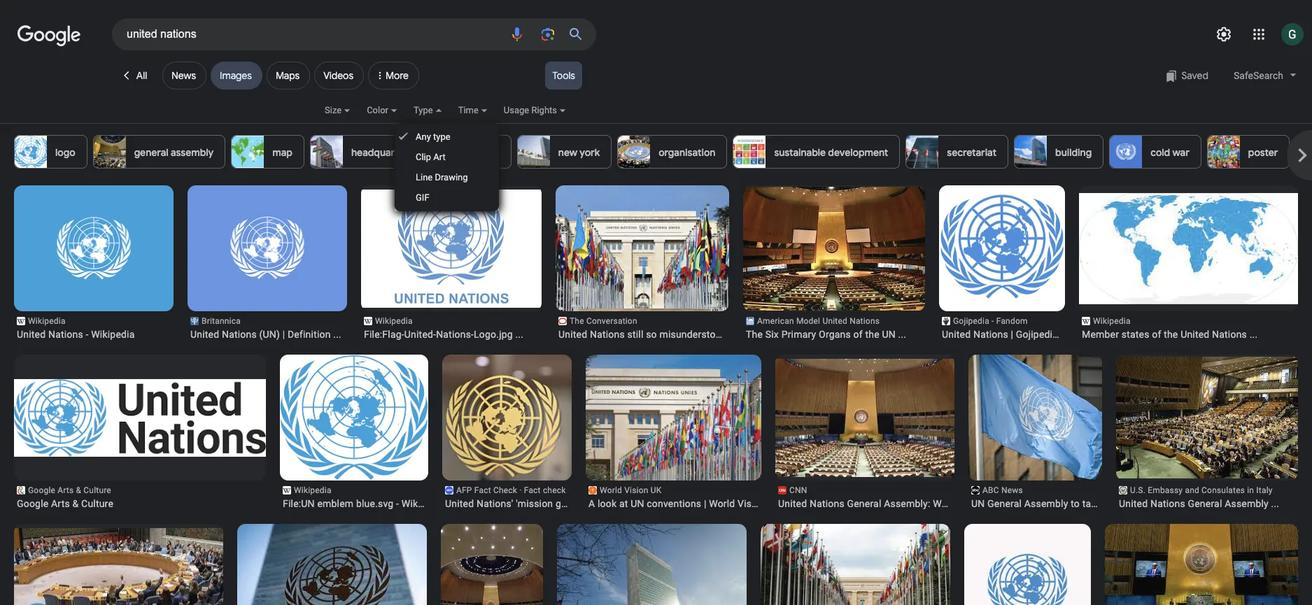 Task type: vqa. For each thing, say whether or not it's contained in the screenshot.
the war
yes



Task type: locate. For each thing, give the bounding box(es) containing it.
0 horizontal spatial news
[[171, 69, 196, 82]]

quick settings image
[[1216, 26, 1232, 43]]

1 general from the left
[[847, 498, 881, 509]]

&
[[76, 486, 81, 495], [72, 498, 79, 509]]

culture
[[83, 486, 111, 495], [81, 498, 113, 509]]

sustainable
[[774, 146, 826, 159]]

1 of from the left
[[853, 329, 863, 340]]

organisation link
[[617, 135, 727, 169]]

1 the from the left
[[865, 329, 880, 340]]

wikipedia for file:un
[[294, 486, 331, 495]]

gojipedia up united nations | gojipedia | fandom at the bottom
[[953, 316, 989, 326]]

the inside united nations still so misunderstood ... list item
[[570, 316, 584, 326]]

list
[[14, 135, 1312, 169], [0, 185, 1312, 605]]

nations inside 'element'
[[1150, 498, 1185, 509]]

wikipedia inside "united nations - wikipedia" element
[[91, 329, 135, 340]]

file:un
[[283, 498, 315, 509]]

1 vertical spatial arts
[[51, 498, 70, 509]]

un general assembly to take place amid ...
[[971, 498, 1164, 509]]

united for united nations general assembly: who's ...
[[778, 498, 807, 509]]

1 vertical spatial world
[[709, 498, 735, 509]]

1 assembly from the left
[[1024, 498, 1068, 509]]

united
[[823, 316, 847, 326], [17, 329, 46, 340], [190, 329, 219, 340], [558, 329, 587, 340], [942, 329, 971, 340], [1181, 329, 1210, 340], [445, 498, 474, 509], [778, 498, 807, 509], [1119, 498, 1148, 509]]

sustainable development link
[[733, 135, 900, 169]]

3 general from the left
[[1188, 498, 1222, 509]]

more filters element
[[368, 62, 419, 90]]

1 vertical spatial list
[[0, 185, 1312, 605]]

... inside why is the united nations still so misunderstood? element
[[730, 329, 738, 340]]

assembly
[[171, 146, 214, 159]]

0 horizontal spatial vision
[[624, 486, 648, 495]]

arts inside the united nations, new york, united states — google arts & culture "element"
[[51, 498, 70, 509]]

the for the six primary organs of the un ...
[[746, 329, 763, 340]]

world right "conventions"
[[709, 498, 735, 509]]

images
[[220, 69, 252, 82]]

nations for united nations - wikipedia
[[48, 329, 83, 340]]

0 vertical spatial gojipedia
[[953, 316, 989, 326]]

0 horizontal spatial un
[[631, 498, 644, 509]]

abc
[[983, 486, 999, 495]]

0 vertical spatial world
[[600, 486, 622, 495]]

... inside file:flag-united-nations-logo.jpg - wikipedia element
[[515, 329, 524, 340]]

world up look
[[600, 486, 622, 495]]

gojipedia down gojipedia - fandom
[[1016, 329, 1058, 340]]

un down abc
[[971, 498, 985, 509]]

2 horizontal spatial -
[[992, 316, 994, 326]]

1 vertical spatial uk
[[768, 498, 781, 509]]

all
[[136, 69, 147, 82]]

art
[[433, 152, 446, 162]]

wikipedia for united
[[28, 316, 66, 326]]

0 vertical spatial the
[[570, 316, 584, 326]]

look
[[598, 498, 617, 509]]

united nations' 'mission goals ... list item
[[410, 355, 593, 510]]

0 horizontal spatial world
[[600, 486, 622, 495]]

0 vertical spatial arts
[[58, 486, 74, 495]]

- inside united nations | gojipedia | fandom list item
[[992, 316, 994, 326]]

clip
[[416, 152, 431, 162]]

1 vertical spatial google arts & culture
[[17, 498, 113, 509]]

poster
[[1248, 146, 1278, 159]]

fandom left states
[[1066, 329, 1102, 340]]

logo link
[[14, 135, 87, 169]]

general
[[134, 146, 168, 159]]

0 horizontal spatial assembly
[[1024, 498, 1068, 509]]

1 horizontal spatial fandom
[[1066, 329, 1102, 340]]

logo.jpg
[[474, 329, 513, 340]]

size
[[325, 105, 342, 115]]

list containing united nations - wikipedia
[[0, 185, 1312, 605]]

size button
[[325, 103, 367, 127]]

1 vertical spatial &
[[72, 498, 79, 509]]

0 vertical spatial news
[[171, 69, 196, 82]]

american model united nations
[[757, 316, 880, 326]]

|
[[283, 329, 285, 340], [1011, 329, 1013, 340], [1061, 329, 1063, 340], [704, 498, 707, 509]]

six
[[765, 329, 779, 340]]

general inside 'element'
[[1188, 498, 1222, 509]]

0 vertical spatial google
[[28, 486, 55, 495]]

uk
[[651, 486, 662, 495], [768, 498, 781, 509]]

culture up "united nations - youtube" image
[[81, 498, 113, 509]]

wikipedia inside 'file:flag-united-nations-logo.jpg ...' list item
[[375, 316, 413, 326]]

nations inside "the six primary organs of the un ..." list item
[[850, 316, 880, 326]]

emblem
[[317, 498, 354, 509]]

the six primary organs of the un ... list item
[[733, 185, 932, 341]]

assembly left to on the bottom
[[1024, 498, 1068, 509]]

the left the six
[[746, 329, 763, 340]]

news right all
[[171, 69, 196, 82]]

abc news
[[983, 486, 1023, 495]]

1 vertical spatial -
[[86, 329, 89, 340]]

united nations - wikipedia element
[[17, 328, 171, 341]]

goals
[[556, 498, 580, 509]]

1 horizontal spatial assembly
[[1225, 498, 1269, 509]]

will the ambitious un summit of the future just be a rehash of the past? |  the hill image
[[237, 524, 427, 605]]

time
[[458, 105, 479, 115]]

general for united nations general assembly: who's ...
[[847, 498, 881, 509]]

2 horizontal spatial general
[[1188, 498, 1222, 509]]

the inside "element"
[[746, 329, 763, 340]]

1 horizontal spatial uk
[[768, 498, 781, 509]]

wikipedia
[[28, 316, 66, 326], [375, 316, 413, 326], [1093, 316, 1131, 326], [91, 329, 135, 340], [294, 486, 331, 495], [402, 498, 445, 509]]

organs
[[819, 329, 851, 340]]

why is the united nations still so misunderstood? element
[[558, 328, 738, 341]]

rights
[[531, 105, 557, 115]]

world
[[600, 486, 622, 495], [709, 498, 735, 509]]

0 horizontal spatial the
[[865, 329, 880, 340]]

map
[[272, 146, 292, 159]]

united for united nations - wikipedia
[[17, 329, 46, 340]]

arts
[[58, 486, 74, 495], [51, 498, 70, 509]]

1 horizontal spatial gojipedia
[[1016, 329, 1058, 340]]

any type link
[[395, 127, 499, 147]]

0 vertical spatial uk
[[651, 486, 662, 495]]

check
[[543, 486, 566, 495]]

united inside 'element'
[[1119, 498, 1148, 509]]

2 assembly from the left
[[1225, 498, 1269, 509]]

0 horizontal spatial uk
[[651, 486, 662, 495]]

york
[[580, 146, 600, 159]]

2 vertical spatial -
[[396, 498, 399, 509]]

un right at
[[631, 498, 644, 509]]

un general assembly to take place amid uptick of political violence - abc  news element
[[971, 498, 1164, 510]]

united nations general assembly: who's ... list item
[[757, 355, 970, 510]]

general
[[847, 498, 881, 509], [988, 498, 1022, 509], [1188, 498, 1222, 509]]

1 horizontal spatial of
[[1152, 329, 1161, 340]]

conventions
[[647, 498, 701, 509]]

check
[[493, 486, 517, 495]]

united nations (un) | definition ...
[[190, 329, 341, 340]]

new york link
[[517, 135, 612, 169]]

| right (un)
[[283, 329, 285, 340]]

time button
[[458, 103, 504, 127]]

1 vertical spatial news
[[1001, 486, 1023, 495]]

poster link
[[1207, 135, 1290, 169]]

statement by the president on the united nations general assembly - u.s.  embassy & consulates in italy image
[[1095, 357, 1298, 479]]

gif
[[416, 192, 429, 203]]

safesearch button
[[1227, 61, 1304, 90]]

next image
[[1288, 141, 1312, 169]]

news right abc
[[1001, 486, 1023, 495]]

member states of the united nations ... list item
[[1079, 185, 1298, 341]]

... inside statement by the president on the united nations general assembly - u.s.  embassy & consulates in italy 'element'
[[1271, 498, 1279, 509]]

nations for united nations general assembly ...
[[1150, 498, 1185, 509]]

... inside united nations 101: the six primary organs of the un - amun "element"
[[898, 329, 906, 340]]

un general assembly to take place amid uptick of political violence - abc  news image
[[951, 355, 1120, 481]]

fact right ·
[[524, 486, 541, 495]]

general left assembly:
[[847, 498, 881, 509]]

culture up the united nations, new york, united states — google arts & culture "element"
[[83, 486, 111, 495]]

1 horizontal spatial news
[[1001, 486, 1023, 495]]

list item
[[1296, 135, 1312, 169]]

... inside member states of the united nations - wikipedia element
[[1250, 329, 1258, 340]]

0 horizontal spatial general
[[847, 498, 881, 509]]

0 vertical spatial fandom
[[996, 316, 1028, 326]]

vision inside a look at un conventions | world vision uk element
[[738, 498, 766, 509]]

1 horizontal spatial fact
[[524, 486, 541, 495]]

united for united nations | gojipedia | fandom
[[942, 329, 971, 340]]

0 vertical spatial vision
[[624, 486, 648, 495]]

the right states
[[1164, 329, 1178, 340]]

wikipedia for file:flag-
[[375, 316, 413, 326]]

file:un emblem blue.svg - wikipedia list item
[[280, 355, 445, 510]]

un right organs
[[882, 329, 896, 340]]

wikipedia inside file:un emblem blue.svg - wikipedia element
[[402, 498, 445, 509]]

united nations general assembly ...
[[1119, 498, 1279, 509]]

- inside "list item"
[[396, 498, 399, 509]]

1 vertical spatial gojipedia
[[1016, 329, 1058, 340]]

2 general from the left
[[988, 498, 1022, 509]]

1 horizontal spatial the
[[1164, 329, 1178, 340]]

cold
[[1151, 146, 1170, 159]]

1 vertical spatial vision
[[738, 498, 766, 509]]

color button
[[367, 103, 414, 127]]

file:flag-united-nations-logo.jpg ... list item
[[346, 185, 556, 341]]

of
[[853, 329, 863, 340], [1152, 329, 1161, 340]]

1 horizontal spatial general
[[988, 498, 1022, 509]]

1 vertical spatial fandom
[[1066, 329, 1102, 340]]

united nations - wikipedia list item
[[0, 185, 188, 341]]

file:flag-united-nations-logo.jpg - wikipedia image
[[346, 190, 556, 308]]

general down u.s. embassy and consulates in italy
[[1188, 498, 1222, 509]]

-
[[992, 316, 994, 326], [86, 329, 89, 340], [396, 498, 399, 509]]

0 vertical spatial -
[[992, 316, 994, 326]]

fact up the nations'
[[474, 486, 491, 495]]

1 horizontal spatial un
[[882, 329, 896, 340]]

any
[[416, 132, 431, 142]]

1 vertical spatial culture
[[81, 498, 113, 509]]

0 horizontal spatial the
[[570, 316, 584, 326]]

logo
[[55, 146, 75, 159]]

global advocacy - center for reproductive rights image
[[761, 524, 950, 605]]

go to google home image
[[17, 24, 80, 48]]

primary
[[781, 329, 816, 340]]

cold war
[[1151, 146, 1190, 159]]

usage
[[504, 105, 529, 115]]

wikipedia inside member states of the united nations ... list item
[[1093, 316, 1131, 326]]

united nations 101: the six primary organs of the un - amun element
[[746, 328, 922, 341]]

hoax circulates about united nations' 'mission goals' | fact check element
[[445, 498, 591, 510]]

line drawing link
[[395, 167, 499, 188]]

nations
[[850, 316, 880, 326], [48, 329, 83, 340], [222, 329, 257, 340], [590, 329, 625, 340], [973, 329, 1008, 340], [1212, 329, 1247, 340], [810, 498, 845, 509], [1150, 498, 1185, 509]]

assembly down the in
[[1225, 498, 1269, 509]]

1 vertical spatial the
[[746, 329, 763, 340]]

united nations (un) | definition, history, founders, flag, & facts |  britannica element
[[190, 328, 344, 341]]

0 horizontal spatial gojipedia
[[953, 316, 989, 326]]

the
[[865, 329, 880, 340], [1164, 329, 1178, 340]]

member states of the united nations - wikipedia image
[[1079, 193, 1298, 304]]

1 horizontal spatial the
[[746, 329, 763, 340]]

map link
[[231, 135, 304, 169]]

2 fact from the left
[[524, 486, 541, 495]]

google arts & culture
[[28, 486, 111, 495], [17, 498, 113, 509]]

united nations general assembly: who's speaking and what to watch for | cnn element
[[778, 498, 970, 510]]

·
[[519, 486, 522, 495]]

assembly:
[[884, 498, 930, 509]]

file:un emblem blue.svg - wikipedia image
[[280, 355, 428, 481]]

general for united nations general assembly ...
[[1188, 498, 1222, 509]]

0 horizontal spatial -
[[86, 329, 89, 340]]

misunderstood
[[660, 329, 727, 340]]

member states of the united nations - wikipedia element
[[1082, 328, 1295, 341]]

None search field
[[0, 17, 596, 50]]

fandom up united nations | gojipedia | fandom at the bottom
[[996, 316, 1028, 326]]

general down the abc news
[[988, 498, 1022, 509]]

the left conversation
[[570, 316, 584, 326]]

1 horizontal spatial vision
[[738, 498, 766, 509]]

nations for united nations (un) | definition ...
[[222, 329, 257, 340]]

| right "conventions"
[[704, 498, 707, 509]]

tools
[[552, 69, 575, 82]]

0 horizontal spatial fact
[[474, 486, 491, 495]]

consulates
[[1202, 486, 1245, 495]]

of right states
[[1152, 329, 1161, 340]]

of right organs
[[853, 329, 863, 340]]

file:un emblem blue.svg - wikipedia
[[283, 498, 445, 509]]

the un in general image
[[557, 524, 747, 605]]

united nations | gojipedia | fandom list item
[[939, 185, 1102, 341]]

file:flag-united-nations-logo.jpg - wikipedia element
[[364, 328, 539, 341]]

1 horizontal spatial -
[[396, 498, 399, 509]]

clip art
[[416, 152, 446, 162]]

a look at un conventions | world vision uk
[[589, 498, 781, 509]]

united nations 101: the six primary organs of the un - amun image
[[733, 187, 932, 311]]

the right organs
[[865, 329, 880, 340]]

0 vertical spatial list
[[14, 135, 1312, 169]]

1 vertical spatial google
[[17, 498, 49, 509]]

0 horizontal spatial of
[[853, 329, 863, 340]]



Task type: describe. For each thing, give the bounding box(es) containing it.
united nations - wikipedia image
[[0, 185, 188, 311]]

- inside list item
[[86, 329, 89, 340]]

more
[[386, 69, 409, 82]]

type button
[[414, 103, 458, 127]]

nations-
[[436, 329, 474, 340]]

search by image image
[[540, 26, 556, 43]]

why is the united nations still so misunderstood? image
[[548, 185, 737, 311]]

all link
[[112, 62, 158, 90]]

assembly inside 'element'
[[1225, 498, 1269, 509]]

american
[[757, 316, 794, 326]]

tools button
[[545, 62, 582, 90]]

safesearch
[[1234, 70, 1283, 81]]

news link
[[162, 62, 206, 90]]

videos link
[[314, 62, 364, 90]]

united nations | gojipedia | fandom element
[[942, 328, 1102, 341]]

2 horizontal spatial un
[[971, 498, 985, 509]]

the inside "element"
[[865, 329, 880, 340]]

... inside united nations (un) | definition, history, founders, flag, & facts |  britannica element
[[333, 329, 341, 340]]

a look at un conventions | world vision uk list item
[[579, 355, 781, 510]]

united for united nations' 'mission goals ...
[[445, 498, 474, 509]]

hoax circulates about united nations' 'mission goals' | fact check image
[[410, 355, 593, 481]]

to
[[1071, 498, 1080, 509]]

0 vertical spatial culture
[[83, 486, 111, 495]]

| inside "list item"
[[704, 498, 707, 509]]

saved link
[[1158, 62, 1216, 90]]

1 fact from the left
[[474, 486, 491, 495]]

member states of the united nations ...
[[1082, 329, 1258, 340]]

care's work with the united nations - care image
[[964, 524, 1091, 605]]

Search text field
[[127, 22, 500, 46]]

un inside "element"
[[882, 329, 896, 340]]

embassy
[[1148, 486, 1183, 495]]

nations'
[[477, 498, 513, 509]]

file:un emblem blue.svg - wikipedia element
[[283, 498, 445, 510]]

news inside the un general assembly to take place amid ... list item
[[1001, 486, 1023, 495]]

of inside "element"
[[853, 329, 863, 340]]

0 vertical spatial &
[[76, 486, 81, 495]]

... inside united nations general assembly: who's speaking and what to watch for | cnn element
[[962, 498, 970, 509]]

united nations - youtube image
[[14, 528, 223, 605]]

'mission
[[516, 498, 553, 509]]

united nations general assembly: who's speaking and what to watch for | cnn image
[[757, 359, 967, 477]]

a look at un conventions | world vision uk element
[[589, 498, 781, 510]]

statement by the president on the united nations general assembly - u.s.  embassy & consulates in italy element
[[1119, 498, 1295, 510]]

gif link
[[395, 188, 499, 208]]

google arts & culture inside "element"
[[17, 498, 113, 509]]

google inside "element"
[[17, 498, 49, 509]]

u.s.
[[1130, 486, 1146, 495]]

united for united nations (un) | definition ...
[[190, 329, 219, 340]]

peace
[[471, 146, 500, 159]]

line drawing
[[416, 172, 468, 183]]

& inside "element"
[[72, 498, 79, 509]]

united nations | gojipedia | fandom image
[[939, 185, 1065, 311]]

in
[[1247, 486, 1254, 495]]

clip art link
[[395, 147, 499, 167]]

the conversation
[[570, 316, 637, 326]]

united nations still so misunderstood ...
[[558, 329, 738, 340]]

... inside the hoax circulates about united nations' 'mission goals' | fact check element
[[583, 498, 591, 509]]

un inside "list item"
[[631, 498, 644, 509]]

secretariat link
[[906, 135, 1008, 169]]

1 horizontal spatial world
[[709, 498, 735, 509]]

a look at un conventions | world vision uk image
[[579, 355, 768, 481]]

states
[[1122, 329, 1150, 340]]

gojipedia - fandom
[[953, 316, 1028, 326]]

amid
[[1131, 498, 1153, 509]]

united nations' 'mission goals ...
[[445, 498, 591, 509]]

afp
[[456, 486, 472, 495]]

world leaders to meet at un as big powers vie for developing states |  reuters image
[[441, 523, 543, 605]]

0 vertical spatial google arts & culture
[[28, 486, 111, 495]]

usage rights
[[504, 105, 557, 115]]

the six primary organs of the un ...
[[746, 329, 906, 340]]

definition
[[288, 329, 331, 340]]

maps
[[276, 69, 300, 82]]

war
[[1172, 146, 1190, 159]]

maps link
[[267, 62, 310, 90]]

file:flag-united-nations-logo.jpg ...
[[364, 329, 524, 340]]

| left member
[[1061, 329, 1063, 340]]

google arts & culture list item
[[14, 355, 266, 510]]

italy
[[1256, 486, 1273, 495]]

still
[[627, 329, 643, 340]]

nations for united nations general assembly: who's ...
[[810, 498, 845, 509]]

2 the from the left
[[1164, 329, 1178, 340]]

headquarters link
[[310, 135, 425, 169]]

nations for united nations still so misunderstood ...
[[590, 329, 625, 340]]

united nations general assembly: who's ...
[[778, 498, 970, 509]]

united-
[[404, 329, 436, 340]]

headquarters
[[351, 146, 413, 159]]

sustainable development
[[774, 146, 888, 159]]

blue.svg
[[356, 498, 394, 509]]

united nations | gojipedia | fandom
[[942, 329, 1102, 340]]

place
[[1104, 498, 1128, 509]]

general inside list item
[[988, 498, 1022, 509]]

0 horizontal spatial fandom
[[996, 316, 1028, 326]]

type
[[433, 132, 450, 142]]

building link
[[1014, 135, 1104, 169]]

the united nations, new york, united states — google arts & culture image
[[14, 379, 266, 457]]

at
[[619, 498, 628, 509]]

who's
[[933, 498, 959, 509]]

organisation
[[659, 146, 715, 159]]

(un)
[[259, 329, 280, 340]]

united for united nations still so misunderstood ...
[[558, 329, 587, 340]]

... inside un general assembly to take place amid uptick of political violence - abc  news element
[[1156, 498, 1164, 509]]

un general assembly to take place amid ... list item
[[951, 355, 1164, 510]]

united nations general assembly ... list item
[[1095, 355, 1298, 510]]

united nations (un) | definition, history, founders, flag, & facts |  britannica image
[[173, 185, 362, 311]]

videos
[[323, 69, 353, 82]]

member
[[1082, 329, 1119, 340]]

list containing logo
[[14, 135, 1312, 169]]

so
[[646, 329, 657, 340]]

wikipedia for member
[[1093, 316, 1131, 326]]

any type
[[416, 132, 450, 142]]

united inside "the six primary organs of the un ..." list item
[[823, 316, 847, 326]]

u.s. embassy and consulates in italy
[[1130, 486, 1273, 495]]

the for the conversation
[[570, 316, 584, 326]]

nations for united nations | gojipedia | fandom
[[973, 329, 1008, 340]]

afp fact check · fact check
[[456, 486, 566, 495]]

general assembly
[[134, 146, 214, 159]]

assembly inside list item
[[1024, 498, 1068, 509]]

saved
[[1182, 69, 1209, 82]]

britannica
[[202, 316, 241, 326]]

united nations still so misunderstood ... list item
[[548, 185, 738, 341]]

united for united nations general assembly ...
[[1119, 498, 1148, 509]]

united nations - wikipedia
[[17, 329, 135, 340]]

take
[[1082, 498, 1102, 509]]

2 of from the left
[[1152, 329, 1161, 340]]

| down gojipedia - fandom
[[1011, 329, 1013, 340]]

a
[[589, 498, 595, 509]]

culture inside "element"
[[81, 498, 113, 509]]

usage rights button
[[504, 103, 582, 127]]

want a place on the un stage? leaders of divided nations must first get  past this gatekeeper | ap news image
[[1104, 524, 1300, 605]]

united nations (un) | definition ... list item
[[173, 185, 362, 341]]

type
[[414, 105, 433, 115]]

line
[[416, 172, 433, 183]]

world vision uk
[[600, 486, 662, 495]]

the united nations, new york, united states — google arts & culture element
[[17, 498, 263, 510]]

fandom inside the united nations | gojipedia | fandom element
[[1066, 329, 1102, 340]]



